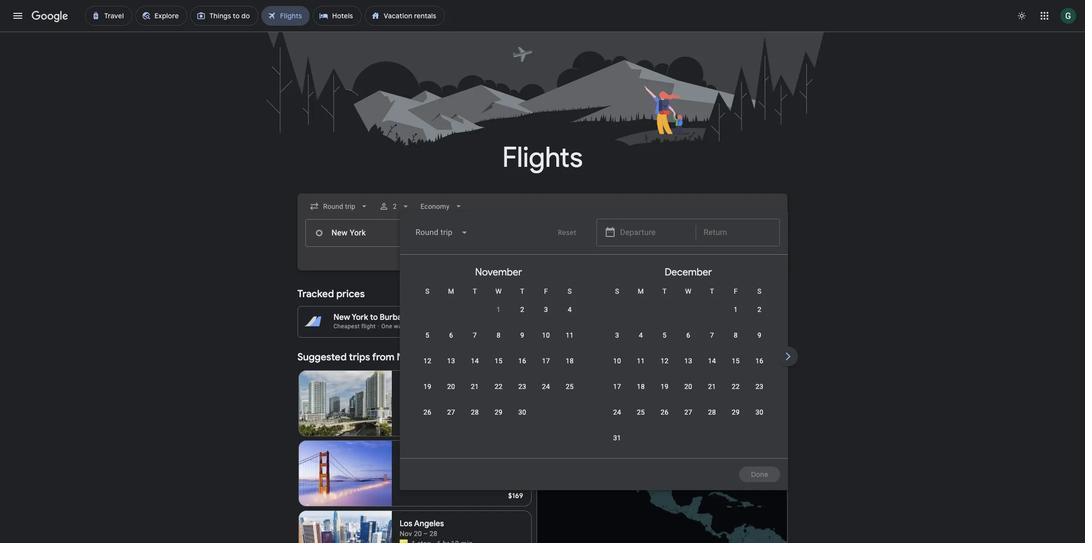 Task type: vqa. For each thing, say whether or not it's contained in the screenshot.
2nd 5 button from the left
yes



Task type: locate. For each thing, give the bounding box(es) containing it.
5 inside november row group
[[425, 332, 429, 339]]

0 horizontal spatial 24
[[542, 383, 550, 391]]

27
[[447, 409, 455, 417], [684, 409, 692, 417]]

2 inside november row group
[[520, 306, 524, 314]]

18 for mon, dec 18 element
[[637, 383, 645, 391]]

2 12 from the left
[[661, 357, 669, 365]]

16 button
[[510, 356, 534, 380], [748, 356, 771, 380]]

1 horizontal spatial 8 button
[[724, 331, 748, 354]]

16 button inside december row group
[[748, 356, 771, 380]]

17 for sun, dec 17 element
[[613, 383, 621, 391]]

12 inside november row group
[[423, 357, 431, 365]]

4 inside november row group
[[568, 306, 572, 314]]

17 inside december row group
[[613, 383, 621, 391]]

w for november
[[495, 288, 502, 295]]

23 button
[[510, 382, 534, 406], [748, 382, 771, 406]]

row containing 3
[[605, 326, 771, 354]]

mon, nov 6 element
[[449, 331, 453, 340]]

4
[[568, 306, 572, 314], [639, 332, 643, 339]]

25 right 'sun, dec 24' element at the right
[[637, 409, 645, 417]]

t
[[473, 288, 477, 295], [520, 288, 524, 295], [662, 288, 667, 295], [710, 288, 714, 295]]

wed, dec 27 element
[[684, 408, 692, 418]]

thu, dec 28 element
[[708, 408, 716, 418]]

thu, nov 16 element
[[518, 356, 526, 366]]

2 inside popup button
[[393, 203, 397, 210]]

19 button up the sun, nov 26 element on the left
[[416, 382, 439, 406]]

12 right mon, dec 11 element on the bottom right of page
[[661, 357, 669, 365]]

21 inside november row group
[[471, 383, 479, 391]]

w down december
[[685, 288, 691, 295]]

francisco
[[415, 449, 451, 459]]

wed, dec 13 element
[[684, 356, 692, 366]]

18 inside november row group
[[566, 357, 574, 365]]

2 5 from the left
[[663, 332, 667, 339]]

2 14 from the left
[[708, 357, 716, 365]]

10 for sun, dec 10 element
[[613, 357, 621, 365]]

8 button inside december row group
[[724, 331, 748, 354]]

8 inside december row group
[[734, 332, 738, 339]]

25 for sat, nov 25 element
[[566, 383, 574, 391]]

1 button up wed, nov 8 element
[[487, 305, 510, 329]]

0 horizontal spatial york
[[352, 313, 368, 323]]

thu, dec 7 element
[[710, 331, 714, 340]]

tue, nov 7 element
[[473, 331, 477, 340]]

1 horizontal spatial 5 button
[[653, 331, 676, 354]]

16 button up thu, nov 23 "element"
[[510, 356, 534, 380]]

15
[[495, 357, 503, 365], [732, 357, 740, 365]]

22 left "sat, dec 23" element
[[732, 383, 740, 391]]

4 right fri, nov 3 element
[[568, 306, 572, 314]]

0 horizontal spatial 16 button
[[510, 356, 534, 380]]

0 horizontal spatial los
[[400, 519, 412, 529]]

1 horizontal spatial 27 button
[[676, 408, 700, 431]]

27 down 2024
[[447, 409, 455, 417]]

11 right sun, dec 10 element
[[637, 357, 645, 365]]

24 for fri, nov 24 element
[[542, 383, 550, 391]]

10 button up fri, nov 17 element
[[534, 331, 558, 354]]

14 inside november row group
[[471, 357, 479, 365]]

5 right mon, dec 4 element
[[663, 332, 667, 339]]

1 vertical spatial 18 button
[[629, 382, 653, 406]]

1 horizontal spatial m
[[638, 288, 644, 295]]

12
[[423, 357, 431, 365], [661, 357, 669, 365]]

13 inside november row group
[[447, 357, 455, 365]]

burbank up one way
[[380, 313, 411, 323]]

8 button up fri, dec 15 element
[[724, 331, 748, 354]]

18 button up the 'mon, dec 25' element
[[629, 382, 653, 406]]

0 horizontal spatial 25
[[566, 383, 574, 391]]

10 inside november row group
[[542, 332, 550, 339]]

19 for the tue, dec 19 element
[[661, 383, 669, 391]]

grid
[[404, 259, 973, 464]]

2 f from the left
[[734, 288, 738, 295]]

0 horizontal spatial new
[[334, 313, 350, 323]]

9 button
[[510, 331, 534, 354], [748, 331, 771, 354]]

$169
[[508, 492, 523, 501]]

mon, dec 25 element
[[637, 408, 645, 418]]

2024
[[440, 390, 456, 398]]

6 inside december row group
[[686, 332, 690, 339]]

grid containing november
[[404, 259, 973, 464]]

1 20 from the left
[[447, 383, 455, 391]]

w
[[495, 288, 502, 295], [685, 288, 691, 295]]

21 inside december row group
[[708, 383, 716, 391]]

0 horizontal spatial to
[[370, 313, 378, 323]]

Return text field
[[704, 219, 772, 246]]

1 horizontal spatial 3
[[615, 332, 619, 339]]

york inside tracked prices region
[[352, 313, 368, 323]]

to up flight
[[370, 313, 378, 323]]

10 inside december row group
[[613, 357, 621, 365]]

1 horizontal spatial 23
[[755, 383, 763, 391]]

burbank
[[380, 313, 411, 323], [532, 313, 563, 323]]

1 vertical spatial york
[[419, 351, 440, 364]]

sun, dec 17 element
[[613, 382, 621, 392]]

5 for sun, nov 5 element
[[425, 332, 429, 339]]

4 button
[[558, 305, 582, 329], [629, 331, 653, 354]]

m
[[448, 288, 454, 295], [638, 288, 644, 295]]

sat, dec 30 element
[[755, 408, 763, 418]]

miami to burbank or los angeles button
[[462, 306, 623, 338]]

0 horizontal spatial 10 button
[[534, 331, 558, 354]]

1 horizontal spatial 21
[[708, 383, 716, 391]]

1 horizontal spatial 2 button
[[748, 305, 771, 329]]

20 – 28
[[414, 530, 437, 538]]

29 button left thu, nov 30 element
[[487, 408, 510, 431]]

30 inside november row group
[[518, 409, 526, 417]]

20 button up wed, dec 27 element on the right of page
[[676, 382, 700, 406]]

25 for the 'mon, dec 25' element
[[637, 409, 645, 417]]

18 button
[[558, 356, 582, 380], [629, 382, 653, 406]]

sat, dec 23 element
[[755, 382, 763, 392]]

27 button right the sun, nov 26 element on the left
[[439, 408, 463, 431]]

fri, dec 15 element
[[732, 356, 740, 366]]

26 for tue, dec 26 element
[[661, 409, 669, 417]]

9
[[520, 332, 524, 339], [757, 332, 761, 339]]

28
[[471, 409, 479, 417], [708, 409, 716, 417]]

1 horizontal spatial 9 button
[[748, 331, 771, 354]]

1 30 button from the left
[[510, 408, 534, 431]]

grid inside flight search box
[[404, 259, 973, 464]]

2 button for december
[[748, 305, 771, 329]]

2 m from the left
[[638, 288, 644, 295]]

17 button
[[534, 356, 558, 380], [605, 382, 629, 406]]

2 29 from the left
[[732, 409, 740, 417]]

17 inside november row group
[[542, 357, 550, 365]]

30 button right fri, dec 29 element
[[748, 408, 771, 431]]

1 horizontal spatial 22 button
[[724, 382, 748, 406]]

suggested trips from new york
[[297, 351, 440, 364]]

1 16 button from the left
[[510, 356, 534, 380]]

0 horizontal spatial 26 button
[[416, 408, 439, 431]]

Departure text field
[[620, 219, 688, 246], [620, 220, 688, 247]]

tue, dec 12 element
[[661, 356, 669, 366]]

0 vertical spatial 10
[[542, 332, 550, 339]]

nov up "spirit" image
[[400, 530, 412, 538]]

15 for wed, nov 15 element
[[495, 357, 503, 365]]

w inside december row group
[[685, 288, 691, 295]]

24 left the 'mon, dec 25' element
[[613, 409, 621, 417]]

2 22 from the left
[[732, 383, 740, 391]]

s
[[425, 288, 429, 295], [568, 288, 572, 295], [615, 288, 619, 295], [757, 288, 762, 295]]

23 button up thu, nov 30 element
[[510, 382, 534, 406]]

11 inside december row group
[[637, 357, 645, 365]]

1 13 from the left
[[447, 357, 455, 365]]

0 horizontal spatial 1
[[497, 306, 501, 314]]

24
[[542, 383, 550, 391], [613, 409, 621, 417]]

thu, nov 9 element
[[520, 331, 524, 340]]

3 inside row
[[615, 332, 619, 339]]

2 button up sat, dec 9 element
[[748, 305, 771, 329]]

row containing 5
[[416, 326, 582, 354]]

0 horizontal spatial 6
[[443, 460, 447, 468]]

23 for "sat, dec 23" element
[[755, 383, 763, 391]]

2 15 from the left
[[732, 357, 740, 365]]

row containing 26
[[416, 403, 534, 431]]

24 inside november row group
[[542, 383, 550, 391]]

15 button up the wed, nov 22 element
[[487, 356, 510, 380]]

9 inside november row group
[[520, 332, 524, 339]]

1 21 button from the left
[[463, 382, 487, 406]]

1 horizontal spatial 8
[[734, 332, 738, 339]]

8 for fri, dec 8 element
[[734, 332, 738, 339]]

1 9 from the left
[[520, 332, 524, 339]]

nov down san
[[400, 460, 412, 468]]

1 horizontal spatial 20 button
[[676, 382, 700, 406]]

17 right thu, nov 16 element
[[542, 357, 550, 365]]

2 1 from the left
[[734, 306, 738, 314]]

1 2 button from the left
[[510, 305, 534, 329]]

1 horizontal spatial 7 button
[[700, 331, 724, 354]]

2 30 from the left
[[755, 409, 763, 417]]

0 vertical spatial 4
[[568, 306, 572, 314]]

6 button up mon, nov 13 element
[[439, 331, 463, 354]]

6 button
[[439, 331, 463, 354], [676, 331, 700, 354]]

0 vertical spatial york
[[352, 313, 368, 323]]

Return text field
[[703, 220, 771, 247]]

4 left tue, dec 5 element
[[639, 332, 643, 339]]

26
[[423, 409, 431, 417], [661, 409, 669, 417]]

1 w from the left
[[495, 288, 502, 295]]

all
[[768, 290, 776, 299]]

9 button up sat, dec 16 'element'
[[748, 331, 771, 354]]

18 button up sat, nov 25 element
[[558, 356, 582, 380]]

jan
[[400, 390, 411, 398]]

18 right fri, nov 17 element
[[566, 357, 574, 365]]

0 horizontal spatial 24 button
[[534, 382, 558, 406]]

14 button up tue, nov 21 element
[[463, 356, 487, 380]]

11 button
[[558, 331, 582, 354], [629, 356, 653, 380]]

0 horizontal spatial 4
[[568, 306, 572, 314]]

6 left tue, nov 7 element
[[449, 332, 453, 339]]

8 button up wed, nov 15 element
[[487, 331, 510, 354]]

29 for fri, dec 29 element
[[732, 409, 740, 417]]

2 8 button from the left
[[724, 331, 748, 354]]

1 t from the left
[[473, 288, 477, 295]]

to
[[370, 313, 378, 323], [523, 313, 530, 323]]

nov
[[400, 460, 412, 468], [400, 530, 412, 538]]

thu, nov 30 element
[[518, 408, 526, 418]]

nov inside san francisco nov 30 – dec 6
[[400, 460, 412, 468]]

12 left mon, nov 13 element
[[423, 357, 431, 365]]

miami jan 20 – 27, 2024
[[400, 379, 456, 398]]

27 right tue, dec 26 element
[[684, 409, 692, 417]]

10 button
[[534, 331, 558, 354], [605, 356, 629, 380]]

new york to burbank or los angeles
[[334, 313, 467, 323]]

28 inside december row group
[[708, 409, 716, 417]]

26 button left mon, nov 27 element
[[416, 408, 439, 431]]

30 button right wed, nov 29 element
[[510, 408, 534, 431]]

19 right mon, dec 18 element
[[661, 383, 669, 391]]

20 – 27,
[[413, 390, 438, 398]]

0 horizontal spatial 22 button
[[487, 382, 510, 406]]

7 right mon, nov 6 element
[[473, 332, 477, 339]]

15 button
[[487, 356, 510, 380], [724, 356, 748, 380]]

None text field
[[305, 219, 445, 247]]

3 button up sun, dec 10 element
[[605, 331, 629, 354]]

w for december
[[685, 288, 691, 295]]

sun, nov 19 element
[[423, 382, 431, 392]]

1 horizontal spatial 14 button
[[700, 356, 724, 380]]

19 button
[[416, 382, 439, 406], [653, 382, 676, 406]]

2 horizontal spatial 2
[[757, 306, 761, 314]]

0 horizontal spatial 30
[[518, 409, 526, 417]]

new up the 'cheapest'
[[334, 313, 350, 323]]

new
[[334, 313, 350, 323], [397, 351, 417, 364]]

0 horizontal spatial 12
[[423, 357, 431, 365]]

wed, nov 15 element
[[495, 356, 503, 366]]

20 for mon, nov 20 element
[[447, 383, 455, 391]]

30 inside december row group
[[755, 409, 763, 417]]

1 vertical spatial miami
[[400, 379, 422, 389]]

169 US dollars text field
[[508, 492, 523, 501]]

1 horizontal spatial 13
[[684, 357, 692, 365]]

21 button up 'tue, nov 28' element
[[463, 382, 487, 406]]

23 for thu, nov 23 "element"
[[518, 383, 526, 391]]

14
[[471, 357, 479, 365], [708, 357, 716, 365]]

1 horizontal spatial 24
[[613, 409, 621, 417]]

26 button
[[416, 408, 439, 431], [653, 408, 676, 431]]

2 21 from the left
[[708, 383, 716, 391]]

28 inside november row group
[[471, 409, 479, 417]]

0 horizontal spatial 8
[[497, 332, 501, 339]]

19
[[423, 383, 431, 391], [661, 383, 669, 391]]

5 inside december row group
[[663, 332, 667, 339]]

30 right wed, nov 29 element
[[518, 409, 526, 417]]

22 for the wed, nov 22 element
[[495, 383, 503, 391]]

20 inside december row group
[[684, 383, 692, 391]]

tue, dec 26 element
[[661, 408, 669, 418]]

sun, dec 10 element
[[613, 356, 621, 366]]

f for november
[[544, 288, 548, 295]]

s up new york to burbank or los angeles on the left of the page
[[425, 288, 429, 295]]

york left mon, nov 13 element
[[419, 351, 440, 364]]

28 button
[[463, 408, 487, 431], [700, 408, 724, 431]]

7 button
[[463, 331, 487, 354], [700, 331, 724, 354]]

22 left thu, nov 23 "element"
[[495, 383, 503, 391]]

15 inside november row group
[[495, 357, 503, 365]]

16 for thu, nov 16 element
[[518, 357, 526, 365]]

0 horizontal spatial 1 button
[[487, 305, 510, 329]]

2 28 button from the left
[[700, 408, 724, 431]]

6 inside san francisco nov 30 – dec 6
[[443, 460, 447, 468]]

7 inside december row group
[[710, 332, 714, 339]]

1 horizontal spatial 29 button
[[724, 408, 748, 431]]

26 inside december row group
[[661, 409, 669, 417]]

0 horizontal spatial 7
[[473, 332, 477, 339]]

2 or from the left
[[565, 313, 573, 323]]

1 horizontal spatial 6 button
[[676, 331, 700, 354]]

0 vertical spatial 25
[[566, 383, 574, 391]]

way
[[394, 323, 405, 330]]

1 vertical spatial 17 button
[[605, 382, 629, 406]]

19 inside december row group
[[661, 383, 669, 391]]

1 19 from the left
[[423, 383, 431, 391]]

18 inside december row group
[[637, 383, 645, 391]]

23 inside november row group
[[518, 383, 526, 391]]

23 left fri, nov 24 element
[[518, 383, 526, 391]]

1 vertical spatial 24 button
[[605, 408, 629, 431]]

m up mon, dec 4 element
[[638, 288, 644, 295]]

0 horizontal spatial 8 button
[[487, 331, 510, 354]]

new inside region
[[397, 351, 417, 364]]

13 left the 'tue, nov 14' element
[[447, 357, 455, 365]]

1 8 button from the left
[[487, 331, 510, 354]]

los
[[423, 313, 435, 323], [575, 313, 588, 323], [400, 519, 412, 529]]

17 button up fri, nov 24 element
[[534, 356, 558, 380]]

row group inside grid
[[783, 259, 973, 455]]

14 button up thu, dec 21 element
[[700, 356, 724, 380]]

1 horizontal spatial 13 button
[[676, 356, 700, 380]]

12 inside december row group
[[661, 357, 669, 365]]

burbank inside button
[[532, 313, 563, 323]]

13 button
[[439, 356, 463, 380], [676, 356, 700, 380]]

1 23 from the left
[[518, 383, 526, 391]]

11 button up sat, nov 18 element
[[558, 331, 582, 354]]

22 inside december row group
[[732, 383, 740, 391]]

1 12 from the left
[[423, 357, 431, 365]]

angeles up '20 – 28'
[[414, 519, 444, 529]]

25 button right fri, nov 24 element
[[558, 382, 582, 406]]

1 horizontal spatial los
[[423, 313, 435, 323]]

0 vertical spatial 17
[[542, 357, 550, 365]]

1 horizontal spatial 9
[[757, 332, 761, 339]]

tracked prices
[[297, 288, 365, 300]]

20 inside november row group
[[447, 383, 455, 391]]

1
[[497, 306, 501, 314], [734, 306, 738, 314]]

1 16 from the left
[[518, 357, 526, 365]]

10 button up sun, dec 17 element
[[605, 356, 629, 380]]

1 9 button from the left
[[510, 331, 534, 354]]

25 button left tue, dec 26 element
[[629, 408, 653, 431]]

20 right the tue, dec 19 element
[[684, 383, 692, 391]]

11 inside november row group
[[566, 332, 574, 339]]

1 horizontal spatial 26 button
[[653, 408, 676, 431]]

2 button up thu, nov 9 element
[[510, 305, 534, 329]]

8
[[497, 332, 501, 339], [734, 332, 738, 339]]

0 horizontal spatial 5
[[425, 332, 429, 339]]

san francisco nov 30 – dec 6
[[400, 449, 451, 468]]

thu, nov 23 element
[[518, 382, 526, 392]]

sat, dec 16 element
[[755, 356, 763, 366]]

1 6 button from the left
[[439, 331, 463, 354]]

26 for the sun, nov 26 element on the left
[[423, 409, 431, 417]]

2 19 from the left
[[661, 383, 669, 391]]

6 button up wed, dec 13 element
[[676, 331, 700, 354]]

$15,076
[[751, 313, 779, 323]]

17 button up 'sun, dec 24' element at the right
[[605, 382, 629, 406]]

27 button right tue, dec 26 element
[[676, 408, 700, 431]]

fri, nov 17 element
[[542, 356, 550, 366]]

thu, nov 2 element
[[520, 305, 524, 315]]

28 button left wed, nov 29 element
[[463, 408, 487, 431]]

row containing 19
[[416, 377, 582, 406]]

3 s from the left
[[615, 288, 619, 295]]

29 inside december row group
[[732, 409, 740, 417]]

1 29 from the left
[[495, 409, 503, 417]]

5 for tue, dec 5 element
[[663, 332, 667, 339]]

29 button
[[487, 408, 510, 431], [724, 408, 748, 431]]

19 inside november row group
[[423, 383, 431, 391]]

1 horizontal spatial 29
[[732, 409, 740, 417]]

26 inside november row group
[[423, 409, 431, 417]]

3 button
[[534, 305, 558, 329], [605, 331, 629, 354]]

1 15 from the left
[[495, 357, 503, 365]]

15 button up 'fri, dec 22' element
[[724, 356, 748, 380]]

1 horizontal spatial 26
[[661, 409, 669, 417]]

1 28 from the left
[[471, 409, 479, 417]]

11 for mon, dec 11 element on the bottom right of page
[[637, 357, 645, 365]]

next image
[[776, 345, 800, 369]]

york
[[352, 313, 368, 323], [419, 351, 440, 364]]

15 inside december row group
[[732, 357, 740, 365]]

2 inside december row group
[[757, 306, 761, 314]]

1 vertical spatial nov
[[400, 530, 412, 538]]

24 inside december row group
[[613, 409, 621, 417]]

0 horizontal spatial 6 button
[[439, 331, 463, 354]]

0 vertical spatial miami
[[498, 313, 521, 323]]

angeles inside los angeles nov 20 – 28
[[414, 519, 444, 529]]

1 horizontal spatial 19
[[661, 383, 669, 391]]

one
[[381, 323, 392, 330]]

1 burbank from the left
[[380, 313, 411, 323]]

25 button
[[558, 382, 582, 406], [629, 408, 653, 431]]

6 inside november row group
[[449, 332, 453, 339]]

mon, nov 20 element
[[447, 382, 455, 392]]

to inside button
[[523, 313, 530, 323]]

27 inside december row group
[[684, 409, 692, 417]]

27 for mon, nov 27 element
[[447, 409, 455, 417]]

0 horizontal spatial 22
[[495, 383, 503, 391]]

12 button up sun, nov 19 element
[[416, 356, 439, 380]]

los up sun, nov 5 element
[[423, 313, 435, 323]]

1 horizontal spatial 17
[[613, 383, 621, 391]]

los right sat, nov 4 element
[[575, 313, 588, 323]]

thu, dec 21 element
[[708, 382, 716, 392]]

1 horizontal spatial 23 button
[[748, 382, 771, 406]]

10
[[542, 332, 550, 339], [613, 357, 621, 365]]

1 button
[[487, 305, 510, 329], [724, 305, 748, 329]]

san
[[400, 449, 413, 459]]

2 s from the left
[[568, 288, 572, 295]]

6 for wed, dec 6 element
[[686, 332, 690, 339]]

1 29 button from the left
[[487, 408, 510, 431]]

sat, dec 2 element
[[757, 305, 761, 315]]

13
[[447, 357, 455, 365], [684, 357, 692, 365]]

25 inside december row group
[[637, 409, 645, 417]]

13 button up mon, nov 20 element
[[439, 356, 463, 380]]

1 horizontal spatial 15
[[732, 357, 740, 365]]

10 down miami to burbank or los angeles
[[542, 332, 550, 339]]

2 23 from the left
[[755, 383, 763, 391]]

21
[[471, 383, 479, 391], [708, 383, 716, 391]]

3 left mon, dec 4 element
[[615, 332, 619, 339]]

16 button up "sat, dec 23" element
[[748, 356, 771, 380]]

14 for the 'tue, nov 14' element
[[471, 357, 479, 365]]

22 button
[[487, 382, 510, 406], [724, 382, 748, 406]]

row group
[[783, 259, 973, 455]]

1 f from the left
[[544, 288, 548, 295]]

w up wed, nov 1 element
[[495, 288, 502, 295]]

19 button up tue, dec 26 element
[[653, 382, 676, 406]]

23 inside december row group
[[755, 383, 763, 391]]

29 inside november row group
[[495, 409, 503, 417]]

0 horizontal spatial 9 button
[[510, 331, 534, 354]]

suggested trips from new york region
[[297, 346, 788, 544]]

2 8 from the left
[[734, 332, 738, 339]]

1 m from the left
[[448, 288, 454, 295]]

los up "spirit" image
[[400, 519, 412, 529]]

1 horizontal spatial 16
[[755, 357, 763, 365]]

27 inside november row group
[[447, 409, 455, 417]]

20 left tue, nov 21 element
[[447, 383, 455, 391]]

1 vertical spatial 25 button
[[629, 408, 653, 431]]

6 for mon, nov 6 element
[[449, 332, 453, 339]]

0 horizontal spatial 15 button
[[487, 356, 510, 380]]

8 button
[[487, 331, 510, 354], [724, 331, 748, 354]]

20
[[447, 383, 455, 391], [684, 383, 692, 391]]

1 horizontal spatial or
[[565, 313, 573, 323]]

5 button
[[416, 331, 439, 354], [653, 331, 676, 354]]

1 horizontal spatial 10
[[613, 357, 621, 365]]

1 horizontal spatial 16 button
[[748, 356, 771, 380]]

2 5 button from the left
[[653, 331, 676, 354]]

1 26 button from the left
[[416, 408, 439, 431]]

2 13 from the left
[[684, 357, 692, 365]]

2 to from the left
[[523, 313, 530, 323]]

25 inside november row group
[[566, 383, 574, 391]]

prices
[[336, 288, 365, 300]]

1 vertical spatial 4 button
[[629, 331, 653, 354]]

20 button
[[439, 382, 463, 406], [676, 382, 700, 406]]

0 horizontal spatial 5 button
[[416, 331, 439, 354]]

0 horizontal spatial 14 button
[[463, 356, 487, 380]]

los inside the miami to burbank or los angeles button
[[575, 313, 588, 323]]

7
[[473, 332, 477, 339], [710, 332, 714, 339]]

8 button inside november row group
[[487, 331, 510, 354]]

nov inside los angeles nov 20 – 28
[[400, 530, 412, 538]]

1 horizontal spatial 12 button
[[653, 356, 676, 380]]

6 left thu, dec 7 element
[[686, 332, 690, 339]]

13 inside december row group
[[684, 357, 692, 365]]

0 vertical spatial 4 button
[[558, 305, 582, 329]]

10 left mon, dec 11 element on the bottom right of page
[[613, 357, 621, 365]]

0 horizontal spatial 3 button
[[534, 305, 558, 329]]

1 1 button from the left
[[487, 305, 510, 329]]

23
[[518, 383, 526, 391], [755, 383, 763, 391]]

7 inside november row group
[[473, 332, 477, 339]]

wed, nov 22 element
[[495, 382, 503, 392]]

0 horizontal spatial 14
[[471, 357, 479, 365]]

29 button inside december row group
[[724, 408, 748, 431]]

3 button up fri, nov 10 element
[[534, 305, 558, 329]]

1 horizontal spatial 7
[[710, 332, 714, 339]]

2 12 button from the left
[[653, 356, 676, 380]]

1 vertical spatial 4
[[639, 332, 643, 339]]

23 right 'fri, dec 22' element
[[755, 383, 763, 391]]

15 for fri, dec 15 element
[[732, 357, 740, 365]]

0 vertical spatial new
[[334, 313, 350, 323]]

0 horizontal spatial 21 button
[[463, 382, 487, 406]]

miami inside button
[[498, 313, 521, 323]]

6
[[449, 332, 453, 339], [686, 332, 690, 339], [443, 460, 447, 468]]

17
[[542, 357, 550, 365], [613, 383, 621, 391]]

5 button up sun, nov 12 element
[[416, 331, 439, 354]]

new left sun, nov 12 element
[[397, 351, 417, 364]]

2 27 from the left
[[684, 409, 692, 417]]

4 button up sat, nov 11 element
[[558, 305, 582, 329]]

1 left sat, dec 2 element
[[734, 306, 738, 314]]

2 28 from the left
[[708, 409, 716, 417]]

1 horizontal spatial burbank
[[532, 313, 563, 323]]

3
[[544, 306, 548, 314], [615, 332, 619, 339]]

2 16 button from the left
[[748, 356, 771, 380]]

1 vertical spatial 3 button
[[605, 331, 629, 354]]

frontier and spirit image
[[400, 470, 407, 478]]

3 inside november row group
[[544, 306, 548, 314]]

25 right fri, nov 24 element
[[566, 383, 574, 391]]

w inside november row group
[[495, 288, 502, 295]]

0 horizontal spatial 17 button
[[534, 356, 558, 380]]

4 inside december row group
[[639, 332, 643, 339]]

11
[[566, 332, 574, 339], [637, 357, 645, 365]]

sat, nov 18 element
[[566, 356, 574, 366]]

2 7 from the left
[[710, 332, 714, 339]]

f for december
[[734, 288, 738, 295]]

2 16 from the left
[[755, 357, 763, 365]]

1 22 from the left
[[495, 383, 503, 391]]

2 19 button from the left
[[653, 382, 676, 406]]

november
[[475, 266, 522, 279]]

s up sat, nov 4 element
[[568, 288, 572, 295]]

f inside december row group
[[734, 288, 738, 295]]

9 inside december row group
[[757, 332, 761, 339]]

22 inside november row group
[[495, 383, 503, 391]]

miami for to
[[498, 313, 521, 323]]

view
[[751, 290, 767, 299]]

1 left thu, nov 2 element
[[497, 306, 501, 314]]

1 horizontal spatial 30 button
[[748, 408, 771, 431]]

2 29 button from the left
[[724, 408, 748, 431]]

1 14 from the left
[[471, 357, 479, 365]]

0 horizontal spatial 2
[[393, 203, 397, 210]]

suggested
[[297, 351, 347, 364]]

8 up explore destinations button
[[734, 332, 738, 339]]

30 button
[[510, 408, 534, 431], [748, 408, 771, 431]]

1 nov from the top
[[400, 460, 412, 468]]

6 down francisco
[[443, 460, 447, 468]]

1 26 from the left
[[423, 409, 431, 417]]

2 22 button from the left
[[724, 382, 748, 406]]

27 button
[[439, 408, 463, 431], [676, 408, 700, 431]]

2 9 from the left
[[757, 332, 761, 339]]

2 nov from the top
[[400, 530, 412, 538]]

row
[[487, 296, 582, 329], [724, 296, 771, 329], [416, 326, 582, 354], [605, 326, 771, 354], [416, 352, 582, 380], [605, 352, 771, 380], [416, 377, 582, 406], [605, 377, 771, 406], [416, 403, 534, 431], [605, 403, 771, 431]]

16 inside december row group
[[755, 357, 763, 365]]

angeles up sun, dec 3 element
[[590, 313, 620, 323]]

2 27 button from the left
[[676, 408, 700, 431]]

18
[[566, 357, 574, 365], [637, 383, 645, 391]]

1 30 from the left
[[518, 409, 526, 417]]

miami
[[498, 313, 521, 323], [400, 379, 422, 389]]

2 13 button from the left
[[676, 356, 700, 380]]

2 1 button from the left
[[724, 305, 748, 329]]

miami inside miami jan 20 – 27, 2024
[[400, 379, 422, 389]]

explore destinations button
[[697, 350, 788, 366]]

19 left 2024
[[423, 383, 431, 391]]

26 button left wed, dec 27 element on the right of page
[[653, 408, 676, 431]]

1 button for november
[[487, 305, 510, 329]]

miami up the jan
[[400, 379, 422, 389]]

tue, nov 14 element
[[471, 356, 479, 366]]

1 horizontal spatial 14
[[708, 357, 716, 365]]

30
[[518, 409, 526, 417], [755, 409, 763, 417]]

1 inside december row group
[[734, 306, 738, 314]]

18 left the tue, dec 19 element
[[637, 383, 645, 391]]

f inside november row group
[[544, 288, 548, 295]]

1 7 from the left
[[473, 332, 477, 339]]

0 horizontal spatial 11
[[566, 332, 574, 339]]

1 27 from the left
[[447, 409, 455, 417]]

2 burbank from the left
[[532, 313, 563, 323]]

14 right mon, nov 13 element
[[471, 357, 479, 365]]

1 19 button from the left
[[416, 382, 439, 406]]

14 inside december row group
[[708, 357, 716, 365]]

1 horizontal spatial 11
[[637, 357, 645, 365]]

1 vertical spatial 10 button
[[605, 356, 629, 380]]

nov for los
[[400, 530, 412, 538]]

2 button
[[510, 305, 534, 329], [748, 305, 771, 329]]

flight
[[361, 323, 376, 330]]

2 20 button from the left
[[676, 382, 700, 406]]

fri, dec 1 element
[[734, 305, 738, 315]]

1 horizontal spatial 4
[[639, 332, 643, 339]]

None field
[[305, 198, 373, 215], [417, 198, 467, 215], [408, 221, 476, 245], [305, 198, 373, 215], [417, 198, 467, 215], [408, 221, 476, 245]]

1 to from the left
[[370, 313, 378, 323]]

s up sun, dec 3 element
[[615, 288, 619, 295]]

0 vertical spatial 3
[[544, 306, 548, 314]]

29 left sat, dec 30 element
[[732, 409, 740, 417]]

2 2 button from the left
[[748, 305, 771, 329]]

1 inside november row group
[[497, 306, 501, 314]]

13 right tue, dec 12 element
[[684, 357, 692, 365]]

2 6 button from the left
[[676, 331, 700, 354]]

8 inside november row group
[[497, 332, 501, 339]]

1 horizontal spatial 10 button
[[605, 356, 629, 380]]

0 horizontal spatial 13
[[447, 357, 455, 365]]

or
[[413, 313, 421, 323], [565, 313, 573, 323]]

2 26 from the left
[[661, 409, 669, 417]]

16 right fri, dec 15 element
[[755, 357, 763, 365]]

2 20 from the left
[[684, 383, 692, 391]]

1 horizontal spatial 20
[[684, 383, 692, 391]]

16 inside november row group
[[518, 357, 526, 365]]

0 horizontal spatial 10
[[542, 332, 550, 339]]

to up thu, nov 9 element
[[523, 313, 530, 323]]



Task type: describe. For each thing, give the bounding box(es) containing it.
thu, dec 14 element
[[708, 356, 716, 366]]

york inside suggested trips from new york region
[[419, 351, 440, 364]]

row containing 17
[[605, 377, 771, 406]]

0 vertical spatial 10 button
[[534, 331, 558, 354]]

wed, nov 29 element
[[495, 408, 503, 418]]

m for december
[[638, 288, 644, 295]]

4 s from the left
[[757, 288, 762, 295]]

2 30 button from the left
[[748, 408, 771, 431]]

12 for tue, dec 12 element
[[661, 357, 669, 365]]

9 for thu, nov 9 element
[[520, 332, 524, 339]]

view all
[[751, 290, 776, 299]]

1 button for december
[[724, 305, 748, 329]]

17 for fri, nov 17 element
[[542, 357, 550, 365]]

new inside tracked prices region
[[334, 313, 350, 323]]

1 for december
[[734, 306, 738, 314]]

row containing 10
[[605, 352, 771, 380]]

2 t from the left
[[520, 288, 524, 295]]

28 for "thu, dec 28" element
[[708, 409, 716, 417]]

2 button
[[375, 195, 415, 218]]

m for november
[[448, 288, 454, 295]]

Flight search field
[[290, 194, 973, 491]]

or inside button
[[565, 313, 573, 323]]

16 for sat, dec 16 'element'
[[755, 357, 763, 365]]

2 for november
[[520, 306, 524, 314]]

2 23 button from the left
[[748, 382, 771, 406]]

row containing 12
[[416, 352, 582, 380]]

tue, nov 28 element
[[471, 408, 479, 418]]

1 s from the left
[[425, 288, 429, 295]]

wed, dec 20 element
[[684, 382, 692, 392]]

sun, dec 24 element
[[613, 408, 621, 418]]

1 27 button from the left
[[439, 408, 463, 431]]

spirit image
[[400, 540, 407, 544]]

fri, nov 3 element
[[544, 305, 548, 315]]

18 for sat, nov 18 element
[[566, 357, 574, 365]]

13 for mon, nov 13 element
[[447, 357, 455, 365]]

3 button inside row
[[605, 331, 629, 354]]

1 or from the left
[[413, 313, 421, 323]]

2 for december
[[757, 306, 761, 314]]

1 horizontal spatial 24 button
[[605, 408, 629, 431]]

change appearance image
[[1010, 4, 1034, 28]]

explore
[[709, 353, 733, 362]]

1 horizontal spatial 4 button
[[629, 331, 653, 354]]

29 button inside november row group
[[487, 408, 510, 431]]

8 for wed, nov 8 element
[[497, 332, 501, 339]]

12 for sun, nov 12 element
[[423, 357, 431, 365]]

1 5 button from the left
[[416, 331, 439, 354]]

4 for sat, nov 4 element
[[568, 306, 572, 314]]

30 for thu, nov 30 element
[[518, 409, 526, 417]]

3 for sun, dec 3 element
[[615, 332, 619, 339]]

1 12 button from the left
[[416, 356, 439, 380]]

tue, nov 21 element
[[471, 382, 479, 392]]

15 button inside november row group
[[487, 356, 510, 380]]

2 14 button from the left
[[700, 356, 724, 380]]

2 9 button from the left
[[748, 331, 771, 354]]

0 horizontal spatial 11 button
[[558, 331, 582, 354]]

2 15 button from the left
[[724, 356, 748, 380]]

30 – dec
[[414, 460, 442, 468]]

2 button for november
[[510, 305, 534, 329]]

0 horizontal spatial 18 button
[[558, 356, 582, 380]]

29 for wed, nov 29 element
[[495, 409, 503, 417]]

mon, dec 11 element
[[637, 356, 645, 366]]

4 t from the left
[[710, 288, 714, 295]]

31 button
[[605, 433, 629, 457]]

wed, nov 8 element
[[497, 331, 501, 340]]

16 button inside november row group
[[510, 356, 534, 380]]

31
[[613, 434, 621, 442]]

fri, dec 8 element
[[734, 331, 738, 340]]

fri, nov 24 element
[[542, 382, 550, 392]]

14 for thu, dec 14 element
[[708, 357, 716, 365]]

24 for 'sun, dec 24' element at the right
[[613, 409, 621, 417]]

3 for fri, nov 3 element
[[544, 306, 548, 314]]

1 20 button from the left
[[439, 382, 463, 406]]

tue, dec 5 element
[[663, 331, 667, 340]]

sat, nov 4 element
[[568, 305, 572, 315]]

20 for wed, dec 20 element
[[684, 383, 692, 391]]

2 26 button from the left
[[653, 408, 676, 431]]

december
[[665, 266, 712, 279]]

2 7 button from the left
[[700, 331, 724, 354]]

nov for san
[[400, 460, 412, 468]]

27 for wed, dec 27 element on the right of page
[[684, 409, 692, 417]]

fri, dec 29 element
[[732, 408, 740, 418]]

main menu image
[[12, 10, 24, 22]]

from
[[372, 351, 394, 364]]

1 horizontal spatial 18 button
[[629, 382, 653, 406]]

angeles up mon, nov 6 element
[[437, 313, 467, 323]]

fri, nov 10 element
[[542, 331, 550, 340]]

1 23 button from the left
[[510, 382, 534, 406]]

miami to burbank or los angeles
[[498, 313, 620, 323]]

7 for tue, nov 7 element
[[473, 332, 477, 339]]

1 horizontal spatial 25 button
[[629, 408, 653, 431]]

4 for mon, dec 4 element
[[639, 332, 643, 339]]

sat, nov 11 element
[[566, 331, 574, 340]]

1 22 button from the left
[[487, 382, 510, 406]]

sun, dec 3 element
[[615, 331, 619, 340]]

tue, dec 19 element
[[661, 382, 669, 392]]

december row group
[[593, 259, 783, 457]]

1 horizontal spatial 17 button
[[605, 382, 629, 406]]

mon, dec 18 element
[[637, 382, 645, 392]]

row containing 24
[[605, 403, 771, 431]]

1 for november
[[497, 306, 501, 314]]

$15,076 button
[[627, 306, 788, 338]]

tracked
[[297, 288, 334, 300]]

tracked prices region
[[297, 283, 788, 338]]

frontier image
[[400, 400, 407, 408]]

19 for sun, nov 19 element
[[423, 383, 431, 391]]

sun, dec 31 element
[[613, 433, 621, 443]]

3 t from the left
[[662, 288, 667, 295]]

15076 US dollars text field
[[751, 313, 779, 323]]

3 button inside november row group
[[534, 305, 558, 329]]

1 horizontal spatial 11 button
[[629, 356, 653, 380]]

los angeles nov 20 – 28
[[400, 519, 444, 538]]

10 for fri, nov 10 element
[[542, 332, 550, 339]]

sat, dec 9 element
[[757, 331, 761, 340]]

november row group
[[404, 259, 593, 455]]

30 for sat, dec 30 element
[[755, 409, 763, 417]]

7 for thu, dec 7 element
[[710, 332, 714, 339]]

destinations
[[735, 353, 776, 362]]

cheapest
[[334, 323, 360, 330]]

flights
[[502, 140, 583, 175]]

21 for tue, nov 21 element
[[471, 383, 479, 391]]

21 for thu, dec 21 element
[[708, 383, 716, 391]]

wed, nov 1 element
[[497, 305, 501, 315]]

sun, nov 26 element
[[423, 408, 431, 418]]

angeles inside button
[[590, 313, 620, 323]]

one way
[[381, 323, 405, 330]]

mon, dec 4 element
[[639, 331, 643, 340]]

wed, dec 6 element
[[686, 331, 690, 340]]

0 vertical spatial 17 button
[[534, 356, 558, 380]]

1 28 button from the left
[[463, 408, 487, 431]]

13 for wed, dec 13 element
[[684, 357, 692, 365]]

1 13 button from the left
[[439, 356, 463, 380]]

fri, dec 22 element
[[732, 382, 740, 392]]

miami for jan
[[400, 379, 422, 389]]

sun, nov 12 element
[[423, 356, 431, 366]]

9 for sat, dec 9 element
[[757, 332, 761, 339]]

11 for sat, nov 11 element
[[566, 332, 574, 339]]

mon, nov 27 element
[[447, 408, 455, 418]]

explore destinations
[[709, 353, 776, 362]]

2 21 button from the left
[[700, 382, 724, 406]]

0 vertical spatial 25 button
[[558, 382, 582, 406]]

cheapest flight
[[334, 323, 376, 330]]

sun, nov 5 element
[[425, 331, 429, 340]]

1 7 button from the left
[[463, 331, 487, 354]]

28 for 'tue, nov 28' element
[[471, 409, 479, 417]]

mon, nov 13 element
[[447, 356, 455, 366]]

1 14 button from the left
[[463, 356, 487, 380]]

trips
[[349, 351, 370, 364]]

los inside los angeles nov 20 – 28
[[400, 519, 412, 529]]

22 for 'fri, dec 22' element
[[732, 383, 740, 391]]

sat, nov 25 element
[[566, 382, 574, 392]]



